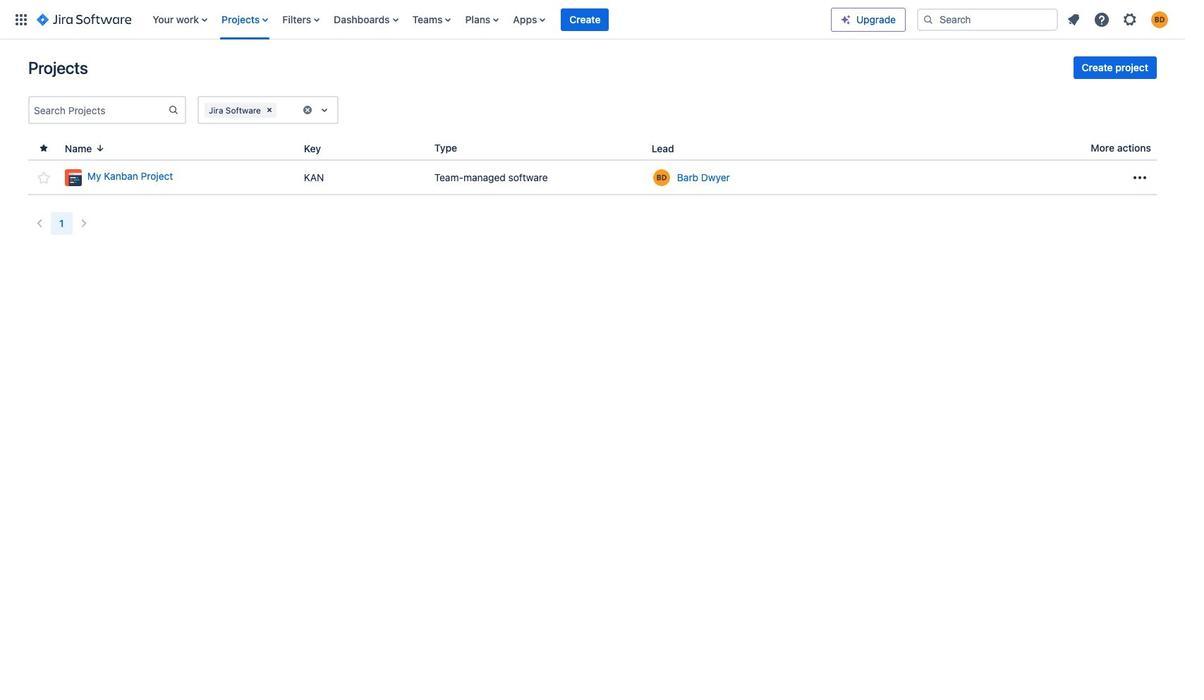 Task type: describe. For each thing, give the bounding box(es) containing it.
1 horizontal spatial list
[[1061, 7, 1177, 32]]

Search Projects text field
[[30, 100, 168, 120]]

appswitcher icon image
[[13, 11, 30, 28]]

0 horizontal spatial list
[[146, 0, 831, 39]]

your profile and settings image
[[1152, 11, 1169, 28]]

Search field
[[917, 8, 1058, 31]]

clear image
[[264, 104, 275, 116]]

next image
[[75, 215, 92, 232]]

settings image
[[1122, 11, 1139, 28]]

clear image
[[302, 104, 313, 116]]



Task type: locate. For each thing, give the bounding box(es) containing it.
search image
[[923, 14, 934, 25]]

more image
[[1132, 169, 1149, 186]]

None search field
[[917, 8, 1058, 31]]

Choose Jira products text field
[[279, 103, 282, 117]]

previous image
[[31, 215, 48, 232]]

star my kanban project image
[[35, 169, 52, 186]]

jira software image
[[37, 11, 131, 28], [37, 11, 131, 28]]

list item
[[561, 0, 609, 39]]

group
[[1074, 56, 1157, 79]]

primary element
[[8, 0, 831, 39]]

help image
[[1094, 11, 1111, 28]]

notifications image
[[1066, 11, 1082, 28]]

banner
[[0, 0, 1186, 40]]

list
[[146, 0, 831, 39], [1061, 7, 1177, 32]]

open image
[[316, 102, 333, 119]]



Task type: vqa. For each thing, say whether or not it's contained in the screenshot.
Star My Kanban Project ICON
yes



